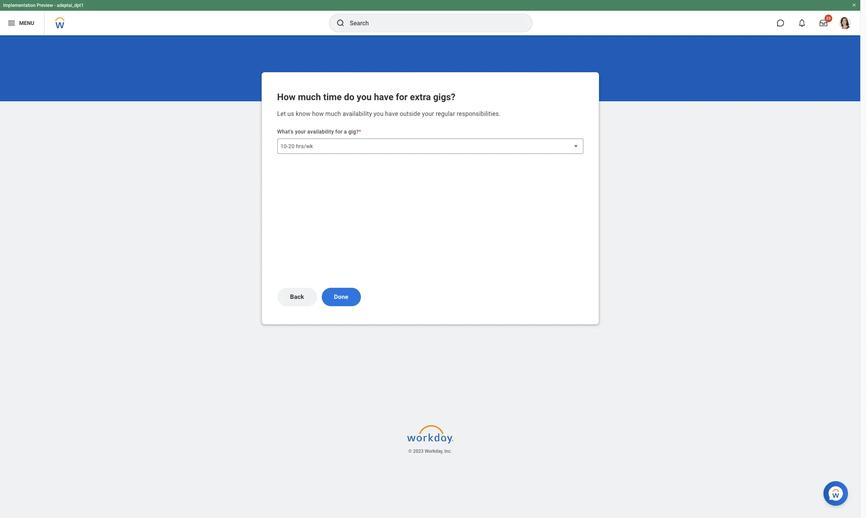 Task type: describe. For each thing, give the bounding box(es) containing it.
*
[[359, 129, 361, 135]]

do
[[344, 92, 355, 102]]

us
[[288, 110, 294, 117]]

1 vertical spatial for
[[336, 129, 343, 135]]

1 vertical spatial availability
[[307, 129, 334, 135]]

how much time do you have for extra gigs?
[[277, 92, 456, 102]]

-
[[54, 3, 56, 8]]

close environment banner image
[[852, 3, 857, 7]]

how
[[312, 110, 324, 117]]

logo image
[[407, 421, 453, 447]]

1 horizontal spatial for
[[396, 92, 408, 102]]

adeptai_dpt1
[[57, 3, 84, 8]]

back
[[290, 293, 304, 300]]

0 horizontal spatial much
[[298, 92, 321, 102]]

©
[[409, 449, 412, 454]]

a
[[344, 129, 347, 135]]

menu button
[[0, 11, 44, 35]]

let us know how much availability you have outside your regular responsibilities.
[[277, 110, 501, 117]]

what's your availability for a gig? *
[[277, 129, 361, 135]]

33 button
[[816, 15, 833, 31]]

inbox large image
[[820, 19, 828, 27]]

done
[[334, 293, 349, 300]]

preview
[[37, 3, 53, 8]]

33
[[827, 16, 831, 20]]

1 horizontal spatial availability
[[343, 110, 372, 117]]



Task type: locate. For each thing, give the bounding box(es) containing it.
your left 'regular'
[[422, 110, 434, 117]]

0 vertical spatial you
[[357, 92, 372, 102]]

much right how
[[326, 110, 341, 117]]

have up "let us know how much availability you have outside your regular responsibilities."
[[374, 92, 394, 102]]

0 horizontal spatial you
[[357, 92, 372, 102]]

how
[[277, 92, 296, 102]]

outside
[[400, 110, 421, 117]]

your
[[422, 110, 434, 117], [295, 129, 306, 135]]

time
[[323, 92, 342, 102]]

for left a
[[336, 129, 343, 135]]

regular
[[436, 110, 455, 117]]

have
[[374, 92, 394, 102], [385, 110, 398, 117]]

profile logan mcneil image
[[839, 17, 852, 31]]

Search Workday  search field
[[350, 15, 517, 31]]

1 vertical spatial much
[[326, 110, 341, 117]]

have left outside
[[385, 110, 398, 117]]

0 horizontal spatial for
[[336, 129, 343, 135]]

availability down how
[[307, 129, 334, 135]]

inc.
[[445, 449, 452, 454]]

0 vertical spatial have
[[374, 92, 394, 102]]

1 horizontal spatial your
[[422, 110, 434, 117]]

1 horizontal spatial much
[[326, 110, 341, 117]]

let
[[277, 110, 286, 117]]

know
[[296, 110, 311, 117]]

search image
[[336, 18, 345, 28]]

for up outside
[[396, 92, 408, 102]]

gig?
[[349, 129, 359, 135]]

justify image
[[7, 18, 16, 28]]

© 2023 workday, inc.
[[409, 449, 452, 454]]

availability
[[343, 110, 372, 117], [307, 129, 334, 135]]

extra
[[410, 92, 431, 102]]

workday,
[[425, 449, 444, 454]]

gigs?
[[433, 92, 456, 102]]

0 vertical spatial availability
[[343, 110, 372, 117]]

notifications large image
[[799, 19, 806, 27]]

menu
[[19, 20, 34, 26]]

0 vertical spatial much
[[298, 92, 321, 102]]

implementation preview -   adeptai_dpt1
[[3, 3, 84, 8]]

done button
[[322, 288, 361, 306]]

much up the know
[[298, 92, 321, 102]]

1 horizontal spatial you
[[374, 110, 384, 117]]

what's
[[277, 129, 294, 135]]

availability up *
[[343, 110, 372, 117]]

1 vertical spatial your
[[295, 129, 306, 135]]

you
[[357, 92, 372, 102], [374, 110, 384, 117]]

your right what's
[[295, 129, 306, 135]]

you down how much time do you have for extra gigs?
[[374, 110, 384, 117]]

much
[[298, 92, 321, 102], [326, 110, 341, 117]]

menu banner
[[0, 0, 861, 35]]

back button
[[277, 288, 317, 306]]

1 vertical spatial have
[[385, 110, 398, 117]]

2023
[[413, 449, 424, 454]]

0 horizontal spatial your
[[295, 129, 306, 135]]

0 vertical spatial your
[[422, 110, 434, 117]]

you right do
[[357, 92, 372, 102]]

for
[[396, 92, 408, 102], [336, 129, 343, 135]]

1 vertical spatial you
[[374, 110, 384, 117]]

implementation
[[3, 3, 36, 8]]

responsibilities.
[[457, 110, 501, 117]]

0 horizontal spatial availability
[[307, 129, 334, 135]]

0 vertical spatial for
[[396, 92, 408, 102]]



Task type: vqa. For each thing, say whether or not it's contained in the screenshot.
regular
yes



